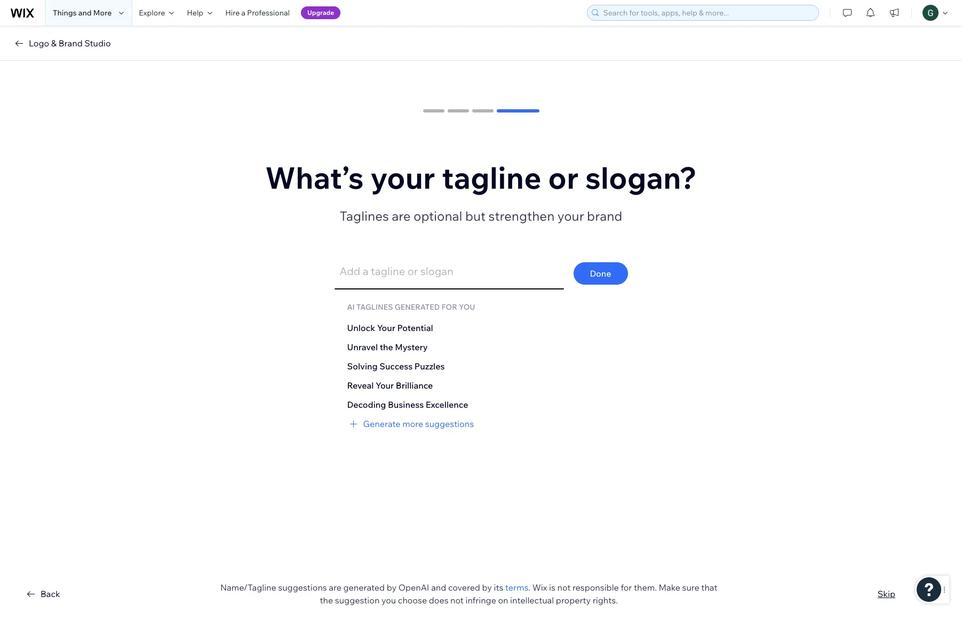 Task type: vqa. For each thing, say whether or not it's contained in the screenshot.
"emails,"
no



Task type: locate. For each thing, give the bounding box(es) containing it.
upgrade button
[[301, 6, 341, 19]]

generate
[[363, 419, 401, 430]]

upgrade
[[307, 9, 334, 17]]

1 horizontal spatial by
[[482, 583, 492, 593]]

your up unravel the mystery
[[377, 323, 395, 334]]

are up suggestion
[[329, 583, 341, 593]]

the
[[380, 342, 393, 353], [320, 596, 333, 606]]

0 vertical spatial your
[[377, 323, 395, 334]]

property
[[556, 596, 591, 606]]

Search for tools, apps, help & more... field
[[600, 5, 815, 20]]

suggestions
[[425, 419, 474, 430], [278, 583, 327, 593]]

you
[[459, 303, 475, 312]]

0 horizontal spatial suggestions
[[278, 583, 327, 593]]

more
[[93, 8, 112, 18]]

0 horizontal spatial the
[[320, 596, 333, 606]]

unlock
[[347, 323, 375, 334]]

for
[[442, 303, 457, 312]]

success
[[380, 361, 413, 372]]

1 vertical spatial your
[[557, 208, 584, 224]]

1 vertical spatial suggestions
[[278, 583, 327, 593]]

1 vertical spatial not
[[450, 596, 464, 606]]

the inside . wix is not responsible for them. make sure that the suggestion you choose does not infringe on intellectual property rights.
[[320, 596, 333, 606]]

1 horizontal spatial your
[[557, 208, 584, 224]]

1 horizontal spatial not
[[557, 583, 571, 593]]

solving
[[347, 361, 378, 372]]

slogan?
[[585, 159, 697, 196]]

the left suggestion
[[320, 596, 333, 606]]

more
[[402, 419, 423, 430]]

0 vertical spatial the
[[380, 342, 393, 353]]

1 vertical spatial the
[[320, 596, 333, 606]]

logo & brand studio
[[29, 38, 111, 49]]

brand
[[59, 38, 83, 49]]

or
[[548, 159, 579, 196]]

sure
[[682, 583, 699, 593]]

your
[[370, 159, 435, 196], [557, 208, 584, 224]]

your
[[377, 323, 395, 334], [376, 380, 394, 391]]

your for unlock
[[377, 323, 395, 334]]

0 horizontal spatial by
[[387, 583, 397, 593]]

and
[[78, 8, 92, 18], [431, 583, 446, 593]]

ai
[[347, 303, 355, 312]]

your up optional
[[370, 159, 435, 196]]

optional
[[414, 208, 462, 224]]

1 horizontal spatial the
[[380, 342, 393, 353]]

. wix is not responsible for them. make sure that the suggestion you choose does not infringe on intellectual property rights.
[[320, 583, 718, 606]]

0 vertical spatial and
[[78, 8, 92, 18]]

for
[[621, 583, 632, 593]]

by left its
[[482, 583, 492, 593]]

by
[[387, 583, 397, 593], [482, 583, 492, 593]]

intellectual
[[510, 596, 554, 606]]

Add a tagline or slogan text field
[[340, 258, 558, 284]]

1 vertical spatial and
[[431, 583, 446, 593]]

things and more
[[53, 8, 112, 18]]

2 by from the left
[[482, 583, 492, 593]]

done
[[590, 268, 611, 279]]

by up you
[[387, 583, 397, 593]]

generate more suggestions button
[[347, 418, 605, 431]]

taglines are optional but strengthen your brand
[[340, 208, 622, 224]]

them.
[[634, 583, 657, 593]]

and left more on the left
[[78, 8, 92, 18]]

0 horizontal spatial not
[[450, 596, 464, 606]]

and up does on the bottom of the page
[[431, 583, 446, 593]]

taglines
[[340, 208, 389, 224]]

1 vertical spatial your
[[376, 380, 394, 391]]

1 vertical spatial are
[[329, 583, 341, 593]]

taglines
[[356, 303, 393, 312]]

are
[[392, 208, 411, 224], [329, 583, 341, 593]]

0 horizontal spatial your
[[370, 159, 435, 196]]

brilliance
[[396, 380, 433, 391]]

are left optional
[[392, 208, 411, 224]]

your left brand
[[557, 208, 584, 224]]

the inside unravel the mystery button
[[380, 342, 393, 353]]

reveal your brilliance button
[[347, 379, 605, 392]]

1 horizontal spatial are
[[392, 208, 411, 224]]

generate more suggestions
[[363, 419, 474, 430]]

you
[[381, 596, 396, 606]]

responsible
[[573, 583, 619, 593]]

a
[[241, 8, 245, 18]]

not
[[557, 583, 571, 593], [450, 596, 464, 606]]

0 horizontal spatial are
[[329, 583, 341, 593]]

rights.
[[593, 596, 618, 606]]

your down solving success puzzles
[[376, 380, 394, 391]]

your inside button
[[377, 323, 395, 334]]

not right is
[[557, 583, 571, 593]]

reveal your brilliance
[[347, 380, 433, 391]]

professional
[[247, 8, 290, 18]]

1 horizontal spatial and
[[431, 583, 446, 593]]

not down covered
[[450, 596, 464, 606]]

covered
[[448, 583, 480, 593]]

name/tagline suggestions are generated by openai and covered by its terms
[[220, 583, 528, 593]]

ai taglines generated for you
[[347, 303, 475, 312]]

skip
[[878, 589, 895, 600]]

your for reveal
[[376, 380, 394, 391]]

the down the unlock your potential
[[380, 342, 393, 353]]

choose
[[398, 596, 427, 606]]

tagline
[[442, 159, 541, 196]]

solving success puzzles
[[347, 361, 445, 372]]

1 horizontal spatial suggestions
[[425, 419, 474, 430]]

openai
[[398, 583, 429, 593]]

infringe
[[466, 596, 496, 606]]

brand
[[587, 208, 622, 224]]

does
[[429, 596, 449, 606]]

your inside button
[[376, 380, 394, 391]]

0 vertical spatial suggestions
[[425, 419, 474, 430]]

0 vertical spatial are
[[392, 208, 411, 224]]



Task type: describe. For each thing, give the bounding box(es) containing it.
strengthen
[[489, 208, 555, 224]]

terms
[[505, 583, 528, 593]]

solving success puzzles button
[[347, 360, 605, 373]]

hire
[[225, 8, 240, 18]]

0 vertical spatial not
[[557, 583, 571, 593]]

done button
[[573, 263, 628, 285]]

name/tagline
[[220, 583, 276, 593]]

make
[[659, 583, 680, 593]]

hire a professional
[[225, 8, 290, 18]]

back button
[[25, 588, 60, 601]]

that
[[701, 583, 718, 593]]

puzzles
[[415, 361, 445, 372]]

suggestions inside button
[[425, 419, 474, 430]]

help
[[187, 8, 203, 18]]

unravel
[[347, 342, 378, 353]]

reveal
[[347, 380, 374, 391]]

generated
[[343, 583, 385, 593]]

0 horizontal spatial and
[[78, 8, 92, 18]]

suggestion
[[335, 596, 380, 606]]

decoding
[[347, 400, 386, 410]]

things
[[53, 8, 77, 18]]

0 vertical spatial your
[[370, 159, 435, 196]]

explore
[[139, 8, 165, 18]]

what's
[[265, 159, 364, 196]]

1 by from the left
[[387, 583, 397, 593]]

skip button
[[878, 588, 895, 601]]

mystery
[[395, 342, 428, 353]]

unravel the mystery
[[347, 342, 428, 353]]

&
[[51, 38, 57, 49]]

business
[[388, 400, 424, 410]]

unlock your potential button
[[347, 322, 605, 335]]

studio
[[84, 38, 111, 49]]

what's your tagline or slogan?
[[265, 159, 697, 196]]

its
[[494, 583, 503, 593]]

wix
[[532, 583, 547, 593]]

on
[[498, 596, 508, 606]]

.
[[528, 583, 530, 593]]

is
[[549, 583, 555, 593]]

back
[[41, 589, 60, 600]]

but
[[465, 208, 486, 224]]

logo & brand studio button
[[13, 37, 111, 50]]

decoding business excellence button
[[347, 399, 605, 411]]

help button
[[181, 0, 219, 26]]

logo
[[29, 38, 49, 49]]

excellence
[[426, 400, 468, 410]]

potential
[[397, 323, 433, 334]]

generated
[[395, 303, 440, 312]]

hire a professional link
[[219, 0, 296, 26]]

unravel the mystery button
[[347, 341, 605, 354]]

decoding business excellence
[[347, 400, 468, 410]]

unlock your potential
[[347, 323, 433, 334]]

terms button
[[505, 582, 528, 594]]



